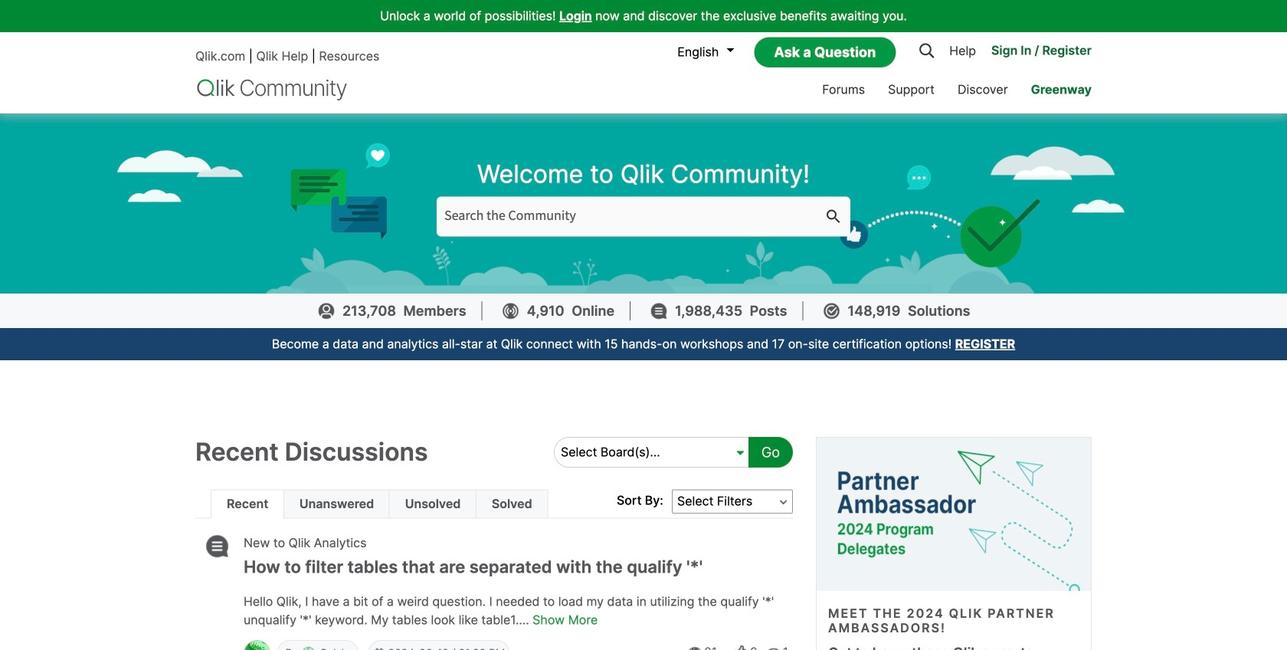 Task type: vqa. For each thing, say whether or not it's contained in the screenshot.
bi
no



Task type: locate. For each thing, give the bounding box(es) containing it.
qlik connect image
[[817, 438, 1092, 591]]

menu bar
[[686, 68, 1104, 113]]

views image
[[689, 645, 702, 650]]

like image
[[735, 645, 747, 650]]

tab list
[[211, 489, 549, 519]]

forum image
[[201, 535, 231, 558]]

partner - contributor ii image
[[303, 647, 316, 650]]



Task type: describe. For each thing, give the bounding box(es) containing it.
replies image
[[768, 647, 780, 650]]

qlik image
[[195, 78, 349, 101]]



